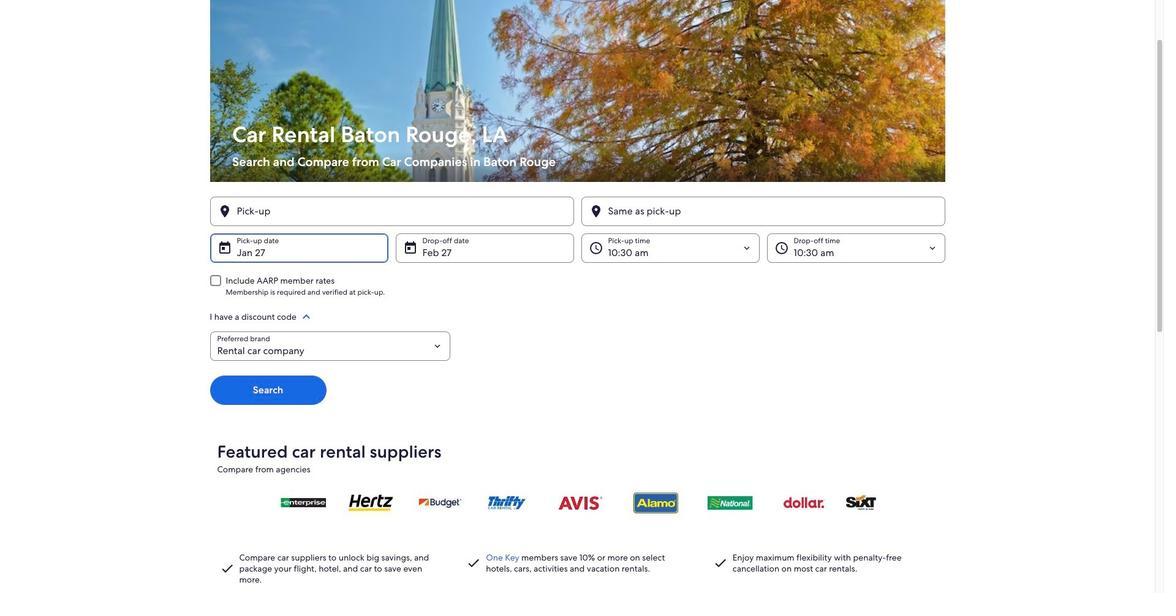 Task type: describe. For each thing, give the bounding box(es) containing it.
active image
[[299, 309, 314, 324]]



Task type: vqa. For each thing, say whether or not it's contained in the screenshot.
second includes from the top
no



Task type: locate. For each thing, give the bounding box(es) containing it.
car suppliers logo image
[[217, 480, 938, 525]]



